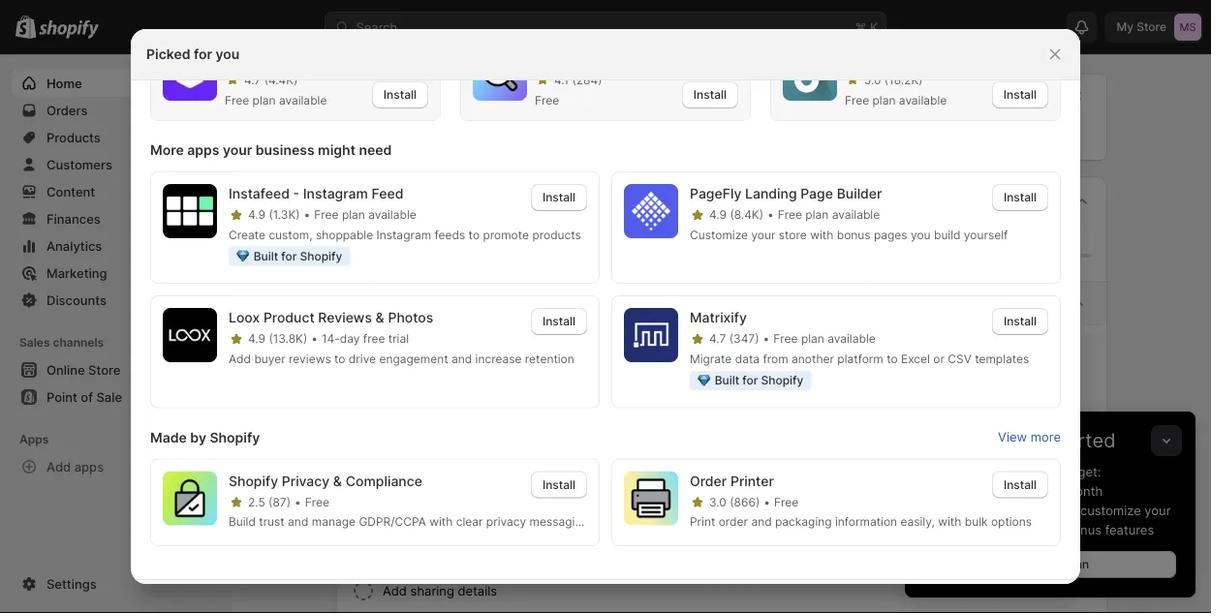 Task type: vqa. For each thing, say whether or not it's contained in the screenshot.


Task type: locate. For each thing, give the bounding box(es) containing it.
with down page
[[810, 228, 834, 242]]

custom,
[[269, 228, 313, 242]]

4.9 (13.8k)
[[248, 332, 308, 346]]

engagement
[[379, 352, 448, 366]]

install button left the in
[[682, 81, 739, 109]]

1 vertical spatial months
[[979, 484, 1023, 499]]

bulk
[[965, 515, 988, 529]]

1 horizontal spatial more
[[1031, 430, 1061, 445]]

0 horizontal spatial bonus
[[837, 228, 871, 242]]

get right promote at the left top
[[536, 217, 555, 232]]

(8.4k)
[[730, 208, 764, 222]]

1 vertical spatial add
[[1039, 522, 1062, 537]]

order printer link
[[690, 471, 981, 491]]

migrate data from another platform to excel or csv templates
[[690, 352, 1030, 366]]

your right the pick
[[1038, 558, 1063, 572]]

to inside to customize your online store and add bonus features
[[1065, 503, 1077, 518]]

1 vertical spatial &
[[333, 473, 342, 489]]

(347)
[[730, 332, 759, 346]]

0 horizontal spatial online
[[428, 296, 465, 311]]

1 horizontal spatial instagram
[[377, 228, 431, 242]]

1 vertical spatial instagram
[[377, 228, 431, 242]]

1 horizontal spatial online
[[940, 522, 976, 537]]

clear
[[456, 515, 483, 529]]

4.1
[[554, 73, 569, 87]]

for inside write a description, add photos, and set pricing for the products you plan to sell.
[[668, 374, 685, 389]]

4.7
[[244, 73, 261, 87], [710, 332, 726, 346]]

1 horizontal spatial months
[[979, 484, 1023, 499]]

1 horizontal spatial a
[[984, 464, 991, 479]]

add inside to customize your online store and add bonus features
[[1039, 522, 1062, 537]]

0 horizontal spatial 4.7
[[244, 73, 261, 87]]

your inside pick your plan link
[[1038, 558, 1063, 572]]

0 horizontal spatial $50
[[665, 88, 689, 103]]

store left running.
[[589, 217, 619, 232]]

(866)
[[730, 495, 760, 509]]

&
[[376, 310, 385, 326], [333, 473, 342, 489]]

page
[[801, 186, 834, 202]]

5.0
[[865, 73, 881, 87]]

install button for loox product reviews & photos
[[531, 308, 587, 335]]

with left the clear
[[430, 515, 453, 529]]

1 horizontal spatial with
[[810, 228, 834, 242]]

$1/month down get:
[[1047, 484, 1103, 499]]

trial up 'paid'
[[972, 429, 1006, 453]]

install
[[384, 88, 417, 102], [694, 88, 727, 102], [1004, 88, 1037, 102], [543, 190, 576, 205], [1004, 190, 1037, 205], [543, 315, 576, 329], [1004, 315, 1037, 329], [543, 478, 576, 492], [1004, 478, 1037, 492]]

completed
[[426, 248, 489, 263]]

1 vertical spatial 4.7
[[710, 332, 726, 346]]

set
[[356, 296, 376, 311]]

1 horizontal spatial $1/month
[[1047, 484, 1103, 499]]

app
[[967, 503, 990, 518]]

csv
[[948, 352, 972, 366]]

add down increase
[[502, 374, 525, 389]]

install inside customize your store with bonus pages you build yourself install
[[1004, 190, 1037, 205]]

need
[[359, 142, 392, 158]]

0 horizontal spatial products
[[533, 228, 581, 242]]

0 horizontal spatial up
[[379, 296, 395, 311]]

4.1 (284)
[[554, 73, 602, 87]]

add inside button
[[47, 459, 71, 474]]

order printer
[[690, 473, 774, 489]]

you right the picked
[[216, 46, 240, 63]]

your left business
[[223, 142, 252, 158]]

0 horizontal spatial get
[[536, 217, 555, 232]]

(284)
[[572, 73, 602, 87]]

your inside to customize your online store and add bonus features
[[1145, 503, 1171, 518]]

1 horizontal spatial &
[[376, 310, 385, 326]]

up inside 'dropdown button'
[[379, 296, 395, 311]]

0 vertical spatial guide
[[394, 193, 431, 210]]

first up description,
[[441, 345, 466, 360]]

shopify privacy & compliance
[[229, 473, 423, 489]]

apps inside picked for you 'dialog'
[[187, 142, 219, 158]]

promote
[[483, 228, 529, 242]]

your up features
[[1145, 503, 1171, 518]]

matrixify link
[[690, 308, 981, 328]]

instagram inside instafeed ‑ instagram feed 'link'
[[303, 186, 368, 202]]

install button
[[372, 81, 428, 109], [682, 81, 739, 109], [992, 81, 1049, 109], [531, 184, 587, 211], [992, 184, 1049, 211], [531, 308, 587, 335], [992, 308, 1049, 335], [531, 471, 587, 498], [992, 471, 1049, 498]]

4.7 for 4.7 (4.4k)
[[244, 73, 261, 87]]

mark add sharing details as done image
[[352, 580, 375, 603]]

$50 left app
[[940, 503, 964, 518]]

more apps your business might need
[[150, 142, 392, 158]]

0 horizontal spatial built for shopify
[[254, 249, 342, 263]]

install up need at the top of page
[[384, 88, 417, 102]]

the right the in
[[776, 88, 796, 103]]

store inside to customize your online store and add bonus features
[[979, 522, 1010, 537]]

available down (4.4k)
[[279, 94, 327, 108]]

1 horizontal spatial the
[[776, 88, 796, 103]]

0 vertical spatial instagram
[[303, 186, 368, 202]]

up
[[623, 217, 638, 232], [379, 296, 395, 311]]

apps for more
[[187, 142, 219, 158]]

available up the "migrate data from another platform to excel or csv templates"
[[828, 332, 876, 346]]

0 vertical spatial months
[[488, 88, 533, 103]]

you inside write a description, add photos, and set pricing for the products you plan to sell.
[[768, 374, 789, 389]]

3
[[476, 88, 484, 103], [967, 484, 975, 499]]

plan up first 3 months for $1/month
[[1024, 464, 1049, 479]]

your down (8.4k)
[[752, 228, 776, 242]]

install button up retention
[[531, 308, 587, 335]]

1 vertical spatial online
[[940, 522, 976, 537]]

1 vertical spatial built for shopify
[[715, 373, 804, 387]]

apps right more
[[187, 142, 219, 158]]

1 vertical spatial 3
[[967, 484, 975, 499]]

& right privacy
[[333, 473, 342, 489]]

0 vertical spatial apps
[[187, 142, 219, 158]]

a up the learn
[[417, 374, 425, 389]]

trial
[[388, 332, 409, 346], [972, 429, 1006, 453]]

1 horizontal spatial built
[[715, 373, 740, 387]]

1 horizontal spatial get
[[642, 88, 661, 103]]

products down the data
[[711, 374, 764, 389]]

pick your plan link
[[925, 552, 1177, 579]]

enjoy
[[384, 88, 416, 103]]

your trial just started element
[[905, 462, 1196, 598]]

install button right apply.
[[992, 81, 1049, 109]]

1 horizontal spatial you
[[768, 374, 789, 389]]

features
[[1106, 522, 1155, 537]]

1 horizontal spatial add
[[229, 352, 251, 366]]

4.7 down matrixify
[[710, 332, 726, 346]]

14-
[[322, 332, 340, 346]]

3 right enjoy
[[476, 88, 484, 103]]

built for instafeed ‑ instagram feed
[[254, 249, 278, 263]]

options
[[991, 515, 1032, 529]]

and left usd
[[616, 88, 638, 103]]

1 vertical spatial you
[[911, 228, 931, 242]]

install up templates
[[1004, 315, 1037, 329]]

use
[[738, 88, 759, 103]]

install button up use this personalized guide to get your store up and running.
[[531, 184, 587, 211]]

you down from
[[768, 374, 789, 389]]

0 horizontal spatial a
[[417, 374, 425, 389]]

0 vertical spatial first
[[449, 88, 473, 103]]

apps for add
[[74, 459, 104, 474]]

install for loox product reviews & photos's install button
[[543, 315, 576, 329]]

0 vertical spatial you
[[216, 46, 240, 63]]

free down 4.7 (4.4k)
[[225, 94, 249, 108]]

setup guide
[[352, 193, 431, 210]]

your
[[420, 88, 446, 103], [223, 142, 252, 158], [559, 217, 585, 232], [752, 228, 776, 242], [398, 296, 425, 311], [411, 345, 438, 360], [1145, 503, 1171, 518], [1038, 558, 1063, 572]]

free
[[225, 94, 249, 108], [535, 94, 559, 108], [845, 94, 870, 108], [314, 208, 339, 222], [778, 208, 803, 222], [774, 332, 798, 346], [305, 495, 330, 509], [775, 495, 799, 509]]

add down apps
[[47, 459, 71, 474]]

online inside 'dropdown button'
[[428, 296, 465, 311]]

0 horizontal spatial apps
[[74, 459, 104, 474]]

0 vertical spatial built
[[254, 249, 278, 263]]

your inside customize your store with bonus pages you build yourself install
[[752, 228, 776, 242]]

add for add apps
[[47, 459, 71, 474]]

add inside picked for you 'dialog'
[[229, 352, 251, 366]]

0 horizontal spatial trial
[[388, 332, 409, 346]]

started
[[1050, 429, 1116, 453]]

install for instafeed ‑ instagram feed install button
[[543, 190, 576, 205]]

1 horizontal spatial bonus
[[1065, 522, 1102, 537]]

2 horizontal spatial with
[[938, 515, 962, 529]]

your right promote at the left top
[[559, 217, 585, 232]]

1 horizontal spatial apps
[[187, 142, 219, 158]]

install right apply.
[[1004, 88, 1037, 102]]

0 horizontal spatial more
[[447, 394, 477, 409]]

months inside 'your trial just started' element
[[979, 484, 1023, 499]]

install button for pagefly landing page builder
[[992, 184, 1049, 211]]

online down completed
[[428, 296, 465, 311]]

apps down apps button
[[74, 459, 104, 474]]

online for to customize your online store and add bonus features
[[940, 522, 976, 537]]

0 vertical spatial trial
[[388, 332, 409, 346]]

3 inside 'your trial just started' element
[[967, 484, 975, 499]]

sales channels
[[19, 336, 104, 350]]

you
[[216, 46, 240, 63], [911, 228, 931, 242], [768, 374, 789, 389]]

learn
[[410, 394, 443, 409]]

pages
[[874, 228, 908, 242]]

install button up need at the top of page
[[372, 81, 428, 109]]

free plan available down pagefly landing page builder link
[[778, 208, 880, 222]]

install up use this personalized guide to get your store up and running.
[[543, 190, 576, 205]]

add inside dropdown button
[[383, 345, 408, 360]]

instafeed ‑ instagram feed
[[229, 186, 404, 202]]

easily,
[[901, 515, 935, 529]]

(13.8k)
[[269, 332, 308, 346]]

the down migrate
[[688, 374, 708, 389]]

the inside write a description, add photos, and set pricing for the products you plan to sell.
[[688, 374, 708, 389]]

1 horizontal spatial 4.7
[[710, 332, 726, 346]]

free plan available up another
[[774, 332, 876, 346]]

mark add a custom domain as done image
[[352, 541, 375, 564]]

1 horizontal spatial built for shopify
[[715, 373, 804, 387]]

4.9 for loox
[[248, 332, 266, 346]]

free plan available for matrixify
[[774, 332, 876, 346]]

0 horizontal spatial add
[[502, 374, 525, 389]]

free down 4.1
[[535, 94, 559, 108]]

free up packaging
[[775, 495, 799, 509]]

⌘
[[855, 19, 867, 34]]

plan down to customize your online store and add bonus features
[[1066, 558, 1090, 572]]

0 vertical spatial bonus
[[837, 228, 871, 242]]

& inside loox product reviews & photos link
[[376, 310, 385, 326]]

guide right feeds at the left top of the page
[[484, 217, 517, 232]]

mark add your first product as done image
[[352, 341, 375, 364]]

guide up this
[[394, 193, 431, 210]]

1 vertical spatial apps
[[74, 459, 104, 474]]

terms
[[914, 88, 951, 103]]

4.9 for pagefly
[[710, 208, 727, 222]]

shoppable
[[316, 228, 373, 242]]

0 horizontal spatial 3
[[476, 88, 484, 103]]

0 vertical spatial $50
[[665, 88, 689, 103]]

up right set
[[379, 296, 395, 311]]

1 vertical spatial trial
[[972, 429, 1006, 453]]

install up yourself on the right top of the page
[[1004, 190, 1037, 205]]

pick your plan
[[1012, 558, 1090, 572]]

install button up templates
[[992, 308, 1049, 335]]

0 vertical spatial 4.7
[[244, 73, 261, 87]]

$50 left usd
[[665, 88, 689, 103]]

0 horizontal spatial built
[[254, 249, 278, 263]]

2.5 (87)
[[248, 495, 291, 509]]

guide
[[394, 193, 431, 210], [484, 217, 517, 232]]

or
[[934, 352, 945, 366]]

install for shopify privacy & compliance install button
[[543, 478, 576, 492]]

get left usd
[[642, 88, 661, 103]]

available
[[279, 94, 327, 108], [899, 94, 947, 108], [369, 208, 417, 222], [832, 208, 880, 222], [828, 332, 876, 346]]

learn more link
[[410, 394, 477, 409]]

photos,
[[528, 374, 573, 389]]

with left "bulk"
[[938, 515, 962, 529]]

pagefly landing page builder
[[690, 186, 882, 202]]

0 horizontal spatial with
[[430, 515, 453, 529]]

0 vertical spatial online
[[428, 296, 465, 311]]

install button up yourself on the right top of the page
[[992, 184, 1049, 211]]

free down instafeed ‑ instagram feed
[[314, 208, 339, 222]]

plan inside write a description, add photos, and set pricing for the products you plan to sell.
[[793, 374, 818, 389]]

online inside to customize your online store and add bonus features
[[940, 522, 976, 537]]

0 vertical spatial built for shopify
[[254, 249, 342, 263]]

0 vertical spatial more
[[447, 394, 477, 409]]

information
[[835, 515, 898, 529]]

1 vertical spatial guide
[[484, 217, 517, 232]]

1 vertical spatial $50
[[940, 503, 964, 518]]

add inside write a description, add photos, and set pricing for the products you plan to sell.
[[502, 374, 525, 389]]

apps button
[[12, 426, 221, 454]]

plan down another
[[793, 374, 818, 389]]

1 horizontal spatial trial
[[972, 429, 1006, 453]]

for inside 'your trial just started' element
[[1027, 484, 1043, 499]]

2 horizontal spatial add
[[383, 345, 408, 360]]

4.9 down instafeed
[[248, 208, 266, 222]]

store down first 3 months for $1/month
[[993, 503, 1024, 518]]

0 horizontal spatial instagram
[[303, 186, 368, 202]]

2 vertical spatial first
[[940, 484, 964, 499]]

picked
[[146, 46, 190, 63]]

built for shopify
[[254, 249, 342, 263], [715, 373, 804, 387]]

built for shopify image
[[698, 375, 711, 386]]

⌘ k
[[855, 19, 879, 34]]

shopify down shoppable
[[300, 249, 342, 263]]

your down the photos
[[411, 345, 438, 360]]

and left get:
[[1053, 464, 1075, 479]]

2 vertical spatial you
[[768, 374, 789, 389]]

more for view more
[[1031, 430, 1061, 445]]

1 horizontal spatial 3
[[967, 484, 975, 499]]

install for install button on the right of apply.
[[1004, 88, 1037, 102]]

add your first product
[[383, 345, 517, 360]]

install up messaging
[[543, 478, 576, 492]]

and down the credit
[[1013, 522, 1036, 537]]

0 vertical spatial a
[[417, 374, 425, 389]]

app
[[848, 88, 872, 103]]

4.7 (4.4k)
[[244, 73, 298, 87]]

1 vertical spatial more
[[1031, 430, 1061, 445]]

view more
[[998, 430, 1061, 445]]

your right set
[[398, 296, 425, 311]]

free plan available for pagefly landing page builder
[[778, 208, 880, 222]]

you left build
[[911, 228, 931, 242]]

0 vertical spatial products
[[533, 228, 581, 242]]

0 vertical spatial the
[[776, 88, 796, 103]]

1 vertical spatial first
[[441, 345, 466, 360]]

built
[[254, 249, 278, 263], [715, 373, 740, 387]]

install up $50 app store credit
[[1004, 478, 1037, 492]]

0 horizontal spatial add
[[47, 459, 71, 474]]

$1/month down (284)
[[556, 88, 612, 103]]

1 vertical spatial up
[[379, 296, 395, 311]]

months
[[488, 88, 533, 103], [979, 484, 1023, 499]]

trial inside dropdown button
[[972, 429, 1006, 453]]

store down $50 app store credit link in the bottom of the page
[[979, 522, 1010, 537]]

0 horizontal spatial the
[[688, 374, 708, 389]]

more inside picked for you 'dialog'
[[1031, 430, 1061, 445]]

and inside to customize your online store and add bonus features
[[1013, 522, 1036, 537]]

to customize your online store and add bonus features
[[940, 503, 1171, 537]]

0 vertical spatial add
[[502, 374, 525, 389]]

products right promote at the left top
[[533, 228, 581, 242]]

0 horizontal spatial $1/month
[[556, 88, 612, 103]]

4.9 up customize
[[710, 208, 727, 222]]

privacy
[[486, 515, 526, 529]]

built right built for shopify image
[[715, 373, 740, 387]]

install up retention
[[543, 315, 576, 329]]

your right enjoy
[[420, 88, 446, 103]]

photos
[[388, 310, 434, 326]]

4.7 left (4.4k)
[[244, 73, 261, 87]]

a
[[417, 374, 425, 389], [984, 464, 991, 479]]

available down builder
[[832, 208, 880, 222]]

a left 'paid'
[[984, 464, 991, 479]]

built right built for shopify icon
[[254, 249, 278, 263]]

add
[[383, 345, 408, 360], [229, 352, 251, 366], [47, 459, 71, 474]]

data
[[735, 352, 760, 366]]

use this personalized guide to get your store up and running.
[[352, 217, 715, 232]]

free down 5.0
[[845, 94, 870, 108]]

first 3 months for $1/month
[[940, 484, 1103, 499]]

apps inside button
[[74, 459, 104, 474]]

store
[[589, 217, 619, 232], [779, 228, 807, 242], [469, 296, 500, 311], [993, 503, 1024, 518], [979, 522, 1010, 537]]

0 horizontal spatial &
[[333, 473, 342, 489]]

first for product
[[441, 345, 466, 360]]

1 horizontal spatial $50
[[940, 503, 964, 518]]

print
[[690, 515, 716, 529]]

3 up app
[[967, 484, 975, 499]]

instagram right ‑
[[303, 186, 368, 202]]

1 horizontal spatial products
[[711, 374, 764, 389]]

printer
[[731, 473, 774, 489]]

store down pagefly landing page builder
[[779, 228, 807, 242]]

trial up add buyer reviews to drive engagement and increase retention
[[388, 332, 409, 346]]

built for shopify down the data
[[715, 373, 804, 387]]

available down feed
[[369, 208, 417, 222]]

build
[[229, 515, 256, 529]]

instagram up tasks
[[377, 228, 431, 242]]

and left set
[[576, 374, 599, 389]]

1 horizontal spatial up
[[623, 217, 638, 232]]

write a description, add photos, and set pricing for the products you plan to sell.
[[383, 374, 834, 409]]

1 horizontal spatial add
[[1039, 522, 1062, 537]]

0 vertical spatial &
[[376, 310, 385, 326]]

4.7 for 4.7 (347)
[[710, 332, 726, 346]]

1 vertical spatial $1/month
[[1047, 484, 1103, 499]]

built for shopify image
[[237, 251, 250, 262]]

1 vertical spatial bonus
[[1065, 522, 1102, 537]]

available down (18.2k)
[[899, 94, 947, 108]]

first inside dropdown button
[[441, 345, 466, 360]]

online
[[428, 296, 465, 311], [940, 522, 976, 537]]

2 horizontal spatial you
[[911, 228, 931, 242]]

free plan available for instafeed ‑ instagram feed
[[314, 208, 417, 222]]

1 vertical spatial built
[[715, 373, 740, 387]]

and up description,
[[452, 352, 472, 366]]

1 vertical spatial products
[[711, 374, 764, 389]]

0 vertical spatial 3
[[476, 88, 484, 103]]

1 vertical spatial the
[[688, 374, 708, 389]]



Task type: describe. For each thing, give the bounding box(es) containing it.
and left running.
[[641, 217, 664, 232]]

products inside write a description, add photos, and set pricing for the products you plan to sell.
[[711, 374, 764, 389]]

product
[[264, 310, 315, 326]]

another
[[792, 352, 835, 366]]

set up your online store
[[356, 296, 500, 311]]

settings
[[47, 577, 97, 592]]

settings link
[[12, 571, 221, 598]]

and inside write a description, add photos, and set pricing for the products you plan to sell.
[[576, 374, 599, 389]]

your inside add your first product dropdown button
[[411, 345, 438, 360]]

‑
[[293, 186, 300, 202]]

picked for you
[[146, 46, 240, 63]]

5.0 (18.2k)
[[865, 73, 923, 87]]

manage
[[312, 515, 356, 529]]

install for install button corresponding to order printer
[[1004, 478, 1037, 492]]

pagefly
[[690, 186, 742, 202]]

built for matrixify
[[715, 373, 740, 387]]

(18.2k)
[[885, 73, 923, 87]]

home
[[47, 76, 82, 91]]

paid
[[995, 464, 1020, 479]]

builder
[[837, 186, 882, 202]]

picked for you dialog
[[0, 0, 1212, 584]]

privacy
[[282, 473, 330, 489]]

products inside picked for you 'dialog'
[[533, 228, 581, 242]]

retention
[[525, 352, 575, 366]]

bonus inside customize your store with bonus pages you build yourself install
[[837, 228, 871, 242]]

write
[[383, 374, 414, 389]]

plan down page
[[806, 208, 829, 222]]

free down pagefly landing page builder
[[778, 208, 803, 222]]

add for add buyer reviews to drive engagement and increase retention
[[229, 352, 251, 366]]

free up from
[[774, 332, 798, 346]]

apps
[[19, 433, 49, 447]]

print order and packaging information easily, with bulk options
[[690, 515, 1032, 529]]

14-day free trial
[[322, 332, 409, 346]]

and right trust
[[288, 515, 309, 529]]

built for shopify for instafeed ‑ instagram feed
[[254, 249, 342, 263]]

add apps
[[47, 459, 104, 474]]

terms apply. link
[[914, 88, 990, 103]]

your inside set up your online store 'dropdown button'
[[398, 296, 425, 311]]

built for shopify for matrixify
[[715, 373, 804, 387]]

reviews
[[289, 352, 331, 366]]

channels
[[53, 336, 104, 350]]

$50 app store credit link
[[940, 503, 1062, 518]]

instafeed
[[229, 186, 290, 202]]

free plan available down 5.0 (18.2k)
[[845, 94, 947, 108]]

setup
[[352, 193, 391, 210]]

4.9 (8.4k)
[[710, 208, 764, 222]]

install for install button on the left of the in
[[694, 88, 727, 102]]

made
[[150, 429, 187, 446]]

get:
[[1078, 464, 1101, 479]]

description,
[[428, 374, 498, 389]]

to inside write a description, add photos, and set pricing for the products you plan to sell.
[[822, 374, 834, 389]]

available for instafeed ‑ instagram feed
[[369, 208, 417, 222]]

plan up shoppable
[[342, 208, 365, 222]]

k
[[870, 19, 879, 34]]

shopify image
[[39, 20, 99, 39]]

order
[[690, 473, 727, 489]]

your trial just started
[[925, 429, 1116, 453]]

install for install button above need at the top of page
[[384, 88, 417, 102]]

matrixify
[[690, 310, 747, 326]]

create custom, shoppable instagram feeds to promote products
[[229, 228, 581, 242]]

build trust and manage gdpr/ccpa with clear privacy messaging
[[229, 515, 589, 529]]

& inside "shopify privacy & compliance" link
[[333, 473, 342, 489]]

you inside customize your store with bonus pages you build yourself install
[[911, 228, 931, 242]]

order
[[719, 515, 748, 529]]

store inside customize your store with bonus pages you build yourself install
[[779, 228, 807, 242]]

3.0
[[710, 495, 727, 509]]

running.
[[667, 217, 715, 232]]

loox product reviews & photos link
[[229, 308, 519, 328]]

view
[[998, 430, 1028, 445]]

free
[[363, 332, 385, 346]]

0 vertical spatial get
[[642, 88, 661, 103]]

add for add your first product
[[383, 345, 408, 360]]

might
[[318, 142, 356, 158]]

day
[[340, 332, 360, 346]]

add apps button
[[12, 454, 221, 481]]

4.9 for instafeed
[[248, 208, 266, 222]]

store inside 'dropdown button'
[[469, 296, 500, 311]]

a inside write a description, add photos, and set pricing for the products you plan to sell.
[[417, 374, 425, 389]]

made by shopify
[[150, 429, 260, 446]]

mark customize your online store as done image
[[352, 502, 375, 525]]

reviews
[[318, 310, 372, 326]]

install button for matrixify
[[992, 308, 1049, 335]]

available for matrixify
[[828, 332, 876, 346]]

shopify right by
[[210, 429, 260, 446]]

first inside 'your trial just started' element
[[940, 484, 964, 499]]

$50 inside 'your trial just started' element
[[940, 503, 964, 518]]

more for learn more
[[447, 394, 477, 409]]

install button for shopify privacy & compliance
[[531, 471, 587, 498]]

loox product reviews & photos
[[229, 310, 434, 326]]

free down shopify privacy & compliance
[[305, 495, 330, 509]]

1 vertical spatial a
[[984, 464, 991, 479]]

this
[[379, 217, 400, 232]]

trial inside picked for you 'dialog'
[[388, 332, 409, 346]]

trust
[[259, 515, 285, 529]]

0
[[352, 248, 360, 263]]

install for install button associated with matrixify
[[1004, 315, 1037, 329]]

0 vertical spatial $1/month
[[556, 88, 612, 103]]

1 vertical spatial get
[[536, 217, 555, 232]]

free plan available down 4.7 (4.4k)
[[225, 94, 327, 108]]

2.5
[[248, 495, 265, 509]]

migrate
[[690, 352, 732, 366]]

online for set up your online store
[[428, 296, 465, 311]]

0 vertical spatial up
[[623, 217, 638, 232]]

4.9 (1.3k)
[[248, 208, 300, 222]]

0 horizontal spatial guide
[[394, 193, 431, 210]]

plan inside pick your plan link
[[1066, 558, 1090, 572]]

shopify down from
[[761, 373, 804, 387]]

customize
[[1081, 503, 1142, 518]]

available for pagefly landing page builder
[[832, 208, 880, 222]]

plan up another
[[801, 332, 825, 346]]

your trial just started button
[[905, 412, 1196, 453]]

set up your online store button
[[336, 282, 1108, 325]]

shopify privacy & compliance link
[[229, 471, 519, 491]]

personalized
[[404, 217, 480, 232]]

pick
[[1012, 558, 1035, 572]]

1 horizontal spatial guide
[[484, 217, 517, 232]]

0 horizontal spatial months
[[488, 88, 533, 103]]

shopify left app
[[799, 88, 845, 103]]

bonus inside to customize your online store and add bonus features
[[1065, 522, 1102, 537]]

0 horizontal spatial you
[[216, 46, 240, 63]]

$50 app store credit
[[940, 503, 1062, 518]]

with inside customize your store with bonus pages you build yourself install
[[810, 228, 834, 242]]

switch to a paid plan and get:
[[925, 464, 1101, 479]]

create
[[229, 228, 266, 242]]

shopify up the '2.5'
[[229, 473, 278, 489]]

plan down 4.7 (4.4k)
[[253, 94, 276, 108]]

first for 3
[[449, 88, 473, 103]]

$1/month inside 'your trial just started' element
[[1047, 484, 1103, 499]]

install button for order printer
[[992, 471, 1049, 498]]

set
[[602, 374, 621, 389]]

plan down 5.0 (18.2k)
[[873, 94, 896, 108]]

packaging
[[775, 515, 832, 529]]

store.
[[876, 88, 911, 103]]

customize
[[690, 228, 748, 242]]

install button for instafeed ‑ instagram feed
[[531, 184, 587, 211]]

by
[[190, 429, 206, 446]]

and down (866)
[[752, 515, 772, 529]]



